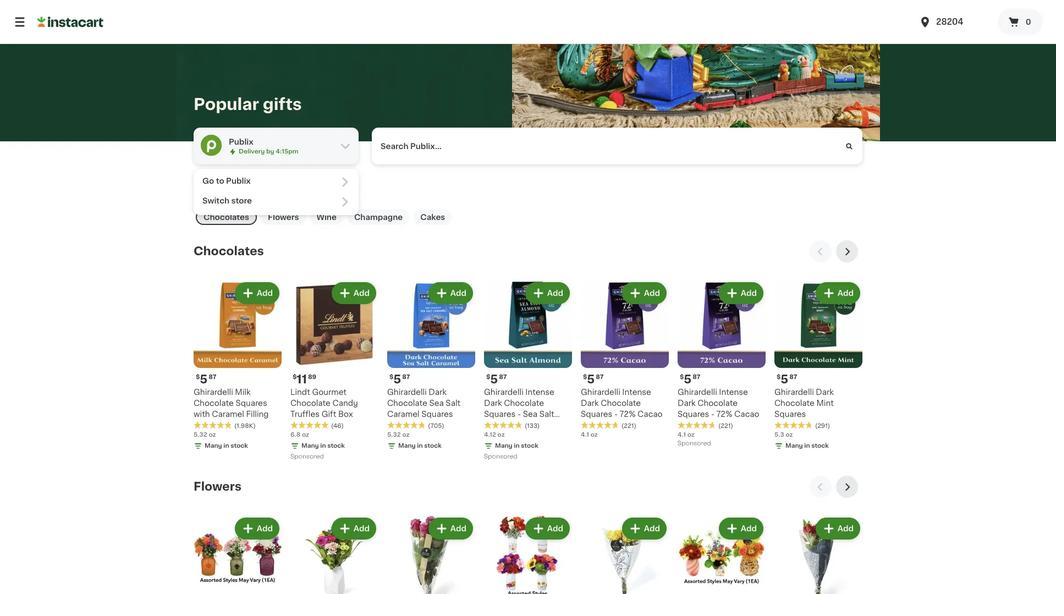Task type: describe. For each thing, give the bounding box(es) containing it.
ghirardelli milk chocolate squares with caramel filling
[[194, 389, 269, 418]]

many for ghirardelli dark chocolate sea salt caramel squares
[[398, 443, 416, 449]]

3 oz from the left
[[402, 432, 410, 438]]

truffles
[[291, 411, 320, 418]]

5 $ 5 87 from the left
[[680, 374, 701, 385]]

6 87 from the left
[[790, 374, 798, 380]]

cakes
[[421, 214, 445, 221]]

product group containing 11
[[291, 280, 379, 463]]

1 4.1 from the left
[[581, 432, 589, 438]]

5.3 oz
[[775, 432, 793, 438]]

2 cacao from the left
[[735, 411, 760, 418]]

- for ghirardelli intense dark chocolate squares - 72% cacao sponsored badge image
[[711, 411, 715, 418]]

1 87 from the left
[[209, 374, 216, 380]]

with
[[194, 411, 210, 418]]

chocolate inside ghirardelli dark chocolate sea salt caramel squares
[[387, 400, 427, 407]]

7 $ from the left
[[777, 374, 781, 380]]

many in stock for squares
[[398, 443, 442, 449]]

flowers button
[[261, 210, 306, 225]]

3 5 from the left
[[491, 374, 498, 385]]

box
[[338, 411, 353, 418]]

5.32 for ghirardelli dark chocolate sea salt caramel squares
[[387, 432, 401, 438]]

1 oz from the left
[[209, 432, 216, 438]]

- for ghirardelli intense dark chocolate squares - sea salt soiree's sponsored badge image
[[518, 411, 521, 418]]

6.8
[[291, 432, 301, 438]]

many in stock for box
[[302, 443, 345, 449]]

search
[[381, 142, 409, 150]]

popular gifts main content
[[0, 14, 1057, 594]]

chocolate inside ghirardelli dark chocolate mint squares
[[775, 400, 815, 407]]

caramel for filling
[[212, 411, 244, 418]]

ghirardelli inside ghirardelli intense dark chocolate squares - sea salt soiree
[[484, 389, 524, 396]]

lindt gourmet chocolate candy truffles gift box
[[291, 389, 358, 418]]

candy
[[333, 400, 358, 407]]

gourmet
[[312, 389, 347, 396]]

many for ghirardelli intense dark chocolate squares - sea salt soiree
[[495, 443, 513, 449]]

5 in from the left
[[805, 443, 810, 449]]

6 chocolate from the left
[[698, 400, 738, 407]]

4.12
[[484, 432, 496, 438]]

1 4.1 oz from the left
[[581, 432, 598, 438]]

1 5 from the left
[[200, 374, 208, 385]]

1 $ 5 87 from the left
[[196, 374, 216, 385]]

instacart logo image
[[37, 15, 103, 29]]

1 (221) from the left
[[622, 423, 637, 429]]

6
[[279, 181, 284, 187]]

chocolate inside ghirardelli milk chocolate squares with caramel filling
[[194, 400, 234, 407]]

chocolates inside button
[[204, 214, 249, 221]]

sea inside ghirardelli dark chocolate sea salt caramel squares
[[429, 400, 444, 407]]

wine button
[[310, 210, 343, 225]]

sponsored badge image for lindt gourmet chocolate candy truffles gift box
[[291, 454, 324, 460]]

salt inside ghirardelli dark chocolate sea salt caramel squares
[[446, 400, 461, 407]]

chocolate inside ghirardelli intense dark chocolate squares - sea salt soiree
[[504, 400, 544, 407]]

switch store
[[203, 197, 252, 205]]

1 ghirardelli intense dark chocolate squares - 72% cacao from the left
[[581, 389, 663, 418]]

5 oz from the left
[[591, 432, 598, 438]]

stock for filling
[[231, 443, 248, 449]]

publix brand logo image
[[200, 134, 222, 156]]

delivery by 4:15pm
[[239, 148, 299, 154]]

champagne
[[354, 214, 403, 221]]

publix...
[[411, 142, 442, 150]]

available at 6 more stores
[[241, 181, 323, 187]]

sponsored badge image for ghirardelli intense dark chocolate squares - sea salt soiree
[[484, 454, 518, 460]]

go
[[203, 177, 214, 185]]

stock for sea
[[521, 443, 539, 449]]

ghirardelli inside ghirardelli dark chocolate mint squares
[[775, 389, 814, 396]]

at
[[272, 181, 278, 187]]

5.32 for ghirardelli milk chocolate squares with caramel filling
[[194, 432, 207, 438]]

1 vertical spatial publix
[[226, 177, 251, 185]]

ghirardelli dark chocolate sea salt caramel squares
[[387, 389, 461, 418]]

11
[[297, 374, 307, 385]]

(46)
[[331, 423, 344, 429]]

chocolates inside the item carousel region
[[194, 246, 264, 257]]

7 oz from the left
[[786, 432, 793, 438]]

5 stock from the left
[[812, 443, 829, 449]]

squares inside ghirardelli dark chocolate sea salt caramel squares
[[422, 411, 453, 418]]

cakes button
[[414, 210, 452, 225]]

to
[[216, 177, 224, 185]]

sea inside ghirardelli intense dark chocolate squares - sea salt soiree
[[523, 411, 538, 418]]

2 72% from the left
[[717, 411, 733, 418]]

many in stock for filling
[[205, 443, 248, 449]]

bj's wholesale club logo image
[[220, 176, 237, 192]]

4 5 from the left
[[587, 374, 595, 385]]

switch
[[203, 197, 230, 205]]

in for box
[[320, 443, 326, 449]]

5.3
[[775, 432, 785, 438]]

many for ghirardelli milk chocolate squares with caramel filling
[[205, 443, 222, 449]]

2 (221) from the left
[[719, 423, 733, 429]]

more
[[285, 181, 302, 187]]

stock for squares
[[424, 443, 442, 449]]

3 $ from the left
[[390, 374, 394, 380]]

28204
[[937, 18, 964, 26]]

store
[[231, 197, 252, 205]]

mint
[[817, 400, 834, 407]]

go to publix link
[[203, 176, 350, 189]]



Task type: vqa. For each thing, say whether or not it's contained in the screenshot.
fourth oz from right
yes



Task type: locate. For each thing, give the bounding box(es) containing it.
1 horizontal spatial salt
[[540, 411, 554, 418]]

cacao
[[638, 411, 663, 418], [735, 411, 760, 418]]

3 many in stock from the left
[[398, 443, 442, 449]]

3 intense from the left
[[719, 389, 748, 396]]

5.32 oz down with on the bottom left of page
[[194, 432, 216, 438]]

1 - from the left
[[518, 411, 521, 418]]

2 stock from the left
[[328, 443, 345, 449]]

sea up (133)
[[523, 411, 538, 418]]

1 cacao from the left
[[638, 411, 663, 418]]

in down ghirardelli dark chocolate mint squares
[[805, 443, 810, 449]]

0 horizontal spatial 72%
[[620, 411, 636, 418]]

28204 button
[[919, 7, 985, 37]]

stock down (291)
[[812, 443, 829, 449]]

1 72% from the left
[[620, 411, 636, 418]]

5 5 from the left
[[684, 374, 692, 385]]

publix up delivery
[[229, 138, 253, 146]]

0 horizontal spatial sea
[[429, 400, 444, 407]]

many for lindt gourmet chocolate candy truffles gift box
[[302, 443, 319, 449]]

0 horizontal spatial ghirardelli intense dark chocolate squares - 72% cacao
[[581, 389, 663, 418]]

(705)
[[428, 423, 445, 429]]

many down ghirardelli dark chocolate sea salt caramel squares
[[398, 443, 416, 449]]

0 horizontal spatial 4.1
[[581, 432, 589, 438]]

ghirardelli intense dark chocolate squares - 72% cacao
[[581, 389, 663, 418], [678, 389, 760, 418]]

5 chocolate from the left
[[601, 400, 641, 407]]

0 horizontal spatial (221)
[[622, 423, 637, 429]]

in down ghirardelli dark chocolate sea salt caramel squares
[[417, 443, 423, 449]]

3 ghirardelli from the left
[[484, 389, 524, 396]]

delivery
[[239, 148, 265, 154]]

6 ghirardelli from the left
[[775, 389, 814, 396]]

stock down (705)
[[424, 443, 442, 449]]

2 87 from the left
[[402, 374, 410, 380]]

0 horizontal spatial 5.32
[[194, 432, 207, 438]]

2 $ from the left
[[293, 374, 297, 380]]

caramel inside ghirardelli dark chocolate sea salt caramel squares
[[387, 411, 420, 418]]

1 vertical spatial salt
[[540, 411, 554, 418]]

gift
[[322, 411, 336, 418]]

chocolates down 'switch store'
[[204, 214, 249, 221]]

sea
[[429, 400, 444, 407], [523, 411, 538, 418]]

3 many from the left
[[398, 443, 416, 449]]

1 horizontal spatial cacao
[[735, 411, 760, 418]]

caramel
[[212, 411, 244, 418], [387, 411, 420, 418]]

flowers inside flowers button
[[268, 214, 299, 221]]

many in stock for sea
[[495, 443, 539, 449]]

dark
[[429, 389, 447, 396], [816, 389, 834, 396], [484, 400, 502, 407], [581, 400, 599, 407], [678, 400, 696, 407]]

(291)
[[816, 423, 831, 429]]

ghirardelli intense dark chocolate squares - sea salt soiree
[[484, 389, 555, 429]]

sponsored badge image for ghirardelli intense dark chocolate squares - 72% cacao
[[678, 441, 711, 447]]

1 chocolate from the left
[[194, 400, 234, 407]]

4 in from the left
[[514, 443, 520, 449]]

- inside ghirardelli intense dark chocolate squares - sea salt soiree
[[518, 411, 521, 418]]

many in stock down (705)
[[398, 443, 442, 449]]

in down ghirardelli milk chocolate squares with caramel filling
[[224, 443, 229, 449]]

1 horizontal spatial sponsored badge image
[[484, 454, 518, 460]]

1 horizontal spatial ghirardelli intense dark chocolate squares - 72% cacao
[[678, 389, 760, 418]]

chocolates button
[[196, 210, 257, 225]]

1 in from the left
[[224, 443, 229, 449]]

0 horizontal spatial cacao
[[638, 411, 663, 418]]

5
[[200, 374, 208, 385], [394, 374, 401, 385], [491, 374, 498, 385], [587, 374, 595, 385], [684, 374, 692, 385], [781, 374, 789, 385]]

in for squares
[[417, 443, 423, 449]]

item carousel region containing chocolates
[[194, 241, 863, 467]]

5.32 down ghirardelli dark chocolate sea salt caramel squares
[[387, 432, 401, 438]]

0
[[1026, 18, 1032, 26]]

0 horizontal spatial flowers
[[194, 481, 242, 493]]

2 ghirardelli intense dark chocolate squares - 72% cacao from the left
[[678, 389, 760, 418]]

popular gifts
[[194, 96, 302, 112]]

1 many in stock from the left
[[205, 443, 248, 449]]

dark inside ghirardelli dark chocolate mint squares
[[816, 389, 834, 396]]

4 chocolate from the left
[[504, 400, 544, 407]]

harris teeter logo image
[[208, 176, 225, 192]]

2 in from the left
[[320, 443, 326, 449]]

product group
[[194, 280, 282, 453], [291, 280, 379, 463], [387, 280, 475, 453], [484, 280, 572, 463], [581, 280, 669, 440], [678, 280, 766, 450], [775, 280, 863, 453], [194, 516, 282, 594], [291, 516, 379, 594], [387, 516, 475, 594], [484, 516, 572, 594], [581, 516, 669, 594], [678, 516, 766, 594], [775, 516, 863, 594]]

5.32 down with on the bottom left of page
[[194, 432, 207, 438]]

many in stock down (1.98k)
[[205, 443, 248, 449]]

many
[[205, 443, 222, 449], [302, 443, 319, 449], [398, 443, 416, 449], [495, 443, 513, 449], [786, 443, 803, 449]]

3 chocolate from the left
[[387, 400, 427, 407]]

2 many from the left
[[302, 443, 319, 449]]

in
[[224, 443, 229, 449], [320, 443, 326, 449], [417, 443, 423, 449], [514, 443, 520, 449], [805, 443, 810, 449]]

1 horizontal spatial 5.32
[[387, 432, 401, 438]]

caramel for squares
[[387, 411, 420, 418]]

in for sea
[[514, 443, 520, 449]]

many down 4.12 oz
[[495, 443, 513, 449]]

publix
[[229, 138, 253, 146], [226, 177, 251, 185]]

ghirardelli inside ghirardelli milk chocolate squares with caramel filling
[[194, 389, 233, 396]]

go to publix
[[203, 177, 251, 185]]

add
[[257, 290, 273, 297], [354, 290, 370, 297], [451, 290, 467, 297], [547, 290, 564, 297], [644, 290, 660, 297], [741, 290, 757, 297], [838, 290, 854, 297], [257, 525, 273, 533], [354, 525, 370, 533], [451, 525, 467, 533], [547, 525, 564, 533], [644, 525, 660, 533], [741, 525, 757, 533], [838, 525, 854, 533]]

chocolate
[[194, 400, 234, 407], [291, 400, 331, 407], [387, 400, 427, 407], [504, 400, 544, 407], [601, 400, 641, 407], [698, 400, 738, 407], [775, 400, 815, 407]]

caramel inside ghirardelli milk chocolate squares with caramel filling
[[212, 411, 244, 418]]

in for filling
[[224, 443, 229, 449]]

add button
[[236, 284, 278, 303], [333, 284, 375, 303], [430, 284, 472, 303], [527, 284, 569, 303], [623, 284, 666, 303], [720, 284, 763, 303], [817, 284, 860, 303], [236, 519, 278, 539], [333, 519, 375, 539], [430, 519, 472, 539], [527, 519, 569, 539], [623, 519, 666, 539], [720, 519, 763, 539], [817, 519, 860, 539]]

2 horizontal spatial sponsored badge image
[[678, 441, 711, 447]]

many in stock
[[205, 443, 248, 449], [302, 443, 345, 449], [398, 443, 442, 449], [495, 443, 539, 449], [786, 443, 829, 449]]

chocolate inside lindt gourmet chocolate candy truffles gift box
[[291, 400, 331, 407]]

$ 11 89
[[293, 374, 316, 385]]

0 vertical spatial salt
[[446, 400, 461, 407]]

6 5 from the left
[[781, 374, 789, 385]]

-
[[518, 411, 521, 418], [615, 411, 618, 418], [711, 411, 715, 418]]

7 chocolate from the left
[[775, 400, 815, 407]]

stock inside product group
[[328, 443, 345, 449]]

sponsored badge image
[[678, 441, 711, 447], [291, 454, 324, 460], [484, 454, 518, 460]]

0 horizontal spatial -
[[518, 411, 521, 418]]

3 stock from the left
[[424, 443, 442, 449]]

lindt
[[291, 389, 310, 396]]

sea up (705)
[[429, 400, 444, 407]]

intense for ghirardelli intense dark chocolate squares - 72% cacao sponsored badge image
[[719, 389, 748, 396]]

1 vertical spatial item carousel region
[[194, 476, 863, 594]]

5.32 oz for ghirardelli dark chocolate sea salt caramel squares
[[387, 432, 410, 438]]

87
[[209, 374, 216, 380], [402, 374, 410, 380], [499, 374, 507, 380], [596, 374, 604, 380], [693, 374, 701, 380], [790, 374, 798, 380]]

food lion logo image
[[196, 176, 212, 192]]

$ inside $ 11 89
[[293, 374, 297, 380]]

4 stock from the left
[[521, 443, 539, 449]]

1 vertical spatial flowers
[[194, 481, 242, 493]]

2 horizontal spatial intense
[[719, 389, 748, 396]]

0 button
[[998, 9, 1043, 35]]

switch store button
[[203, 196, 350, 209]]

4.1 oz
[[581, 432, 598, 438], [678, 432, 695, 438]]

4 oz from the left
[[498, 432, 505, 438]]

4 ghirardelli from the left
[[581, 389, 621, 396]]

5 $ from the left
[[583, 374, 587, 380]]

2 5.32 from the left
[[387, 432, 401, 438]]

6.8 oz
[[291, 432, 309, 438]]

dark inside ghirardelli intense dark chocolate squares - sea salt soiree
[[484, 400, 502, 407]]

0 horizontal spatial intense
[[526, 389, 555, 396]]

many in stock down (291)
[[786, 443, 829, 449]]

squares inside ghirardelli intense dark chocolate squares - sea salt soiree
[[484, 411, 516, 418]]

0 vertical spatial item carousel region
[[194, 241, 863, 467]]

0 vertical spatial flowers
[[268, 214, 299, 221]]

ghirardelli dark chocolate mint squares
[[775, 389, 834, 418]]

3 $ 5 87 from the left
[[486, 374, 507, 385]]

4:15pm
[[276, 148, 299, 154]]

1 horizontal spatial 4.1 oz
[[678, 432, 695, 438]]

squares inside ghirardelli dark chocolate mint squares
[[775, 411, 806, 418]]

many down 6.8 oz
[[302, 443, 319, 449]]

many in stock inside product group
[[302, 443, 345, 449]]

soiree
[[484, 422, 509, 429]]

★★★★★
[[194, 422, 232, 429], [194, 422, 232, 429], [291, 422, 329, 429], [291, 422, 329, 429], [387, 422, 426, 429], [387, 422, 426, 429], [484, 422, 523, 429], [484, 422, 523, 429], [581, 422, 620, 429], [581, 422, 620, 429], [678, 422, 716, 429], [678, 422, 716, 429], [775, 422, 813, 429], [775, 422, 813, 429]]

1 horizontal spatial intense
[[623, 389, 652, 396]]

2 intense from the left
[[623, 389, 652, 396]]

2 caramel from the left
[[387, 411, 420, 418]]

chocolates down chocolates button
[[194, 246, 264, 257]]

1 caramel from the left
[[212, 411, 244, 418]]

available
[[241, 181, 270, 187]]

0 horizontal spatial 4.1 oz
[[581, 432, 598, 438]]

ghirardelli
[[194, 389, 233, 396], [387, 389, 427, 396], [484, 389, 524, 396], [581, 389, 621, 396], [678, 389, 717, 396], [775, 389, 814, 396]]

in down ghirardelli intense dark chocolate squares - sea salt soiree
[[514, 443, 520, 449]]

0 vertical spatial sea
[[429, 400, 444, 407]]

1 horizontal spatial 4.1
[[678, 432, 686, 438]]

1 stock from the left
[[231, 443, 248, 449]]

add inside product group
[[354, 290, 370, 297]]

2 horizontal spatial -
[[711, 411, 715, 418]]

many in stock down 4.12 oz
[[495, 443, 539, 449]]

0 horizontal spatial salt
[[446, 400, 461, 407]]

salt
[[446, 400, 461, 407], [540, 411, 554, 418]]

item carousel region
[[194, 241, 863, 467], [194, 476, 863, 594]]

search publix...
[[381, 142, 442, 150]]

1 horizontal spatial -
[[615, 411, 618, 418]]

many in stock down (46)
[[302, 443, 345, 449]]

search publix... link
[[372, 128, 863, 165]]

milk
[[235, 389, 251, 396]]

flowers
[[268, 214, 299, 221], [194, 481, 242, 493]]

salt inside ghirardelli intense dark chocolate squares - sea salt soiree
[[540, 411, 554, 418]]

champagne button
[[348, 210, 410, 225]]

5 many in stock from the left
[[786, 443, 829, 449]]

$
[[196, 374, 200, 380], [293, 374, 297, 380], [390, 374, 394, 380], [486, 374, 491, 380], [583, 374, 587, 380], [680, 374, 684, 380], [777, 374, 781, 380]]

5 many from the left
[[786, 443, 803, 449]]

1 item carousel region from the top
[[194, 241, 863, 467]]

stock
[[231, 443, 248, 449], [328, 443, 345, 449], [424, 443, 442, 449], [521, 443, 539, 449], [812, 443, 829, 449]]

5 ghirardelli from the left
[[678, 389, 717, 396]]

5.32
[[194, 432, 207, 438], [387, 432, 401, 438]]

1 5.32 from the left
[[194, 432, 207, 438]]

5.32 oz down ghirardelli dark chocolate sea salt caramel squares
[[387, 432, 410, 438]]

publix right to
[[226, 177, 251, 185]]

0 horizontal spatial caramel
[[212, 411, 244, 418]]

filling
[[246, 411, 269, 418]]

chocolates
[[204, 214, 249, 221], [194, 246, 264, 257]]

intense inside ghirardelli intense dark chocolate squares - sea salt soiree
[[526, 389, 555, 396]]

intense
[[526, 389, 555, 396], [623, 389, 652, 396], [719, 389, 748, 396]]

(221)
[[622, 423, 637, 429], [719, 423, 733, 429]]

0 vertical spatial publix
[[229, 138, 253, 146]]

1 horizontal spatial (221)
[[719, 423, 733, 429]]

stores
[[303, 181, 323, 187]]

3 in from the left
[[417, 443, 423, 449]]

2 many in stock from the left
[[302, 443, 345, 449]]

2 - from the left
[[615, 411, 618, 418]]

popular
[[194, 96, 259, 112]]

stock down (133)
[[521, 443, 539, 449]]

3 - from the left
[[711, 411, 715, 418]]

2 5 from the left
[[394, 374, 401, 385]]

6 $ from the left
[[680, 374, 684, 380]]

1 horizontal spatial sea
[[523, 411, 538, 418]]

gifts
[[263, 96, 302, 112]]

1 horizontal spatial caramel
[[387, 411, 420, 418]]

2 5.32 oz from the left
[[387, 432, 410, 438]]

(133)
[[525, 423, 540, 429]]

2 oz from the left
[[302, 432, 309, 438]]

2 ghirardelli from the left
[[387, 389, 427, 396]]

4 many in stock from the left
[[495, 443, 539, 449]]

many down with on the bottom left of page
[[205, 443, 222, 449]]

89
[[308, 374, 316, 380]]

5.32 oz
[[194, 432, 216, 438], [387, 432, 410, 438]]

wine
[[317, 214, 337, 221]]

2 4.1 oz from the left
[[678, 432, 695, 438]]

2 item carousel region from the top
[[194, 476, 863, 594]]

4 $ from the left
[[486, 374, 491, 380]]

stock down (1.98k)
[[231, 443, 248, 449]]

$ 5 87
[[196, 374, 216, 385], [390, 374, 410, 385], [486, 374, 507, 385], [583, 374, 604, 385], [680, 374, 701, 385], [777, 374, 798, 385]]

2 $ 5 87 from the left
[[390, 374, 410, 385]]

1 horizontal spatial 72%
[[717, 411, 733, 418]]

1 horizontal spatial 5.32 oz
[[387, 432, 410, 438]]

4 many from the left
[[495, 443, 513, 449]]

in down gift
[[320, 443, 326, 449]]

3 87 from the left
[[499, 374, 507, 380]]

1 many from the left
[[205, 443, 222, 449]]

squares inside ghirardelli milk chocolate squares with caramel filling
[[236, 400, 267, 407]]

6 oz from the left
[[688, 432, 695, 438]]

0 vertical spatial chocolates
[[204, 214, 249, 221]]

intense for ghirardelli intense dark chocolate squares - sea salt soiree's sponsored badge image
[[526, 389, 555, 396]]

1 horizontal spatial flowers
[[268, 214, 299, 221]]

2 4.1 from the left
[[678, 432, 686, 438]]

1 5.32 oz from the left
[[194, 432, 216, 438]]

4.12 oz
[[484, 432, 505, 438]]

1 intense from the left
[[526, 389, 555, 396]]

72%
[[620, 411, 636, 418], [717, 411, 733, 418]]

oz
[[209, 432, 216, 438], [302, 432, 309, 438], [402, 432, 410, 438], [498, 432, 505, 438], [591, 432, 598, 438], [688, 432, 695, 438], [786, 432, 793, 438]]

stock for box
[[328, 443, 345, 449]]

1 $ from the left
[[196, 374, 200, 380]]

6 $ 5 87 from the left
[[777, 374, 798, 385]]

1 vertical spatial chocolates
[[194, 246, 264, 257]]

(1.98k)
[[234, 423, 256, 429]]

4 $ 5 87 from the left
[[583, 374, 604, 385]]

1 ghirardelli from the left
[[194, 389, 233, 396]]

5 87 from the left
[[693, 374, 701, 380]]

0 horizontal spatial 5.32 oz
[[194, 432, 216, 438]]

by
[[266, 148, 274, 154]]

1 vertical spatial sea
[[523, 411, 538, 418]]

stock down (46)
[[328, 443, 345, 449]]

squares
[[236, 400, 267, 407], [422, 411, 453, 418], [484, 411, 516, 418], [581, 411, 613, 418], [678, 411, 710, 418], [775, 411, 806, 418]]

dark inside ghirardelli dark chocolate sea salt caramel squares
[[429, 389, 447, 396]]

many down "5.3 oz"
[[786, 443, 803, 449]]

0 horizontal spatial sponsored badge image
[[291, 454, 324, 460]]

4.1
[[581, 432, 589, 438], [678, 432, 686, 438]]

ghirardelli inside ghirardelli dark chocolate sea salt caramel squares
[[387, 389, 427, 396]]

2 chocolate from the left
[[291, 400, 331, 407]]

many for ghirardelli dark chocolate mint squares
[[786, 443, 803, 449]]

4 87 from the left
[[596, 374, 604, 380]]

5.32 oz for ghirardelli milk chocolate squares with caramel filling
[[194, 432, 216, 438]]

item carousel region containing flowers
[[194, 476, 863, 594]]



